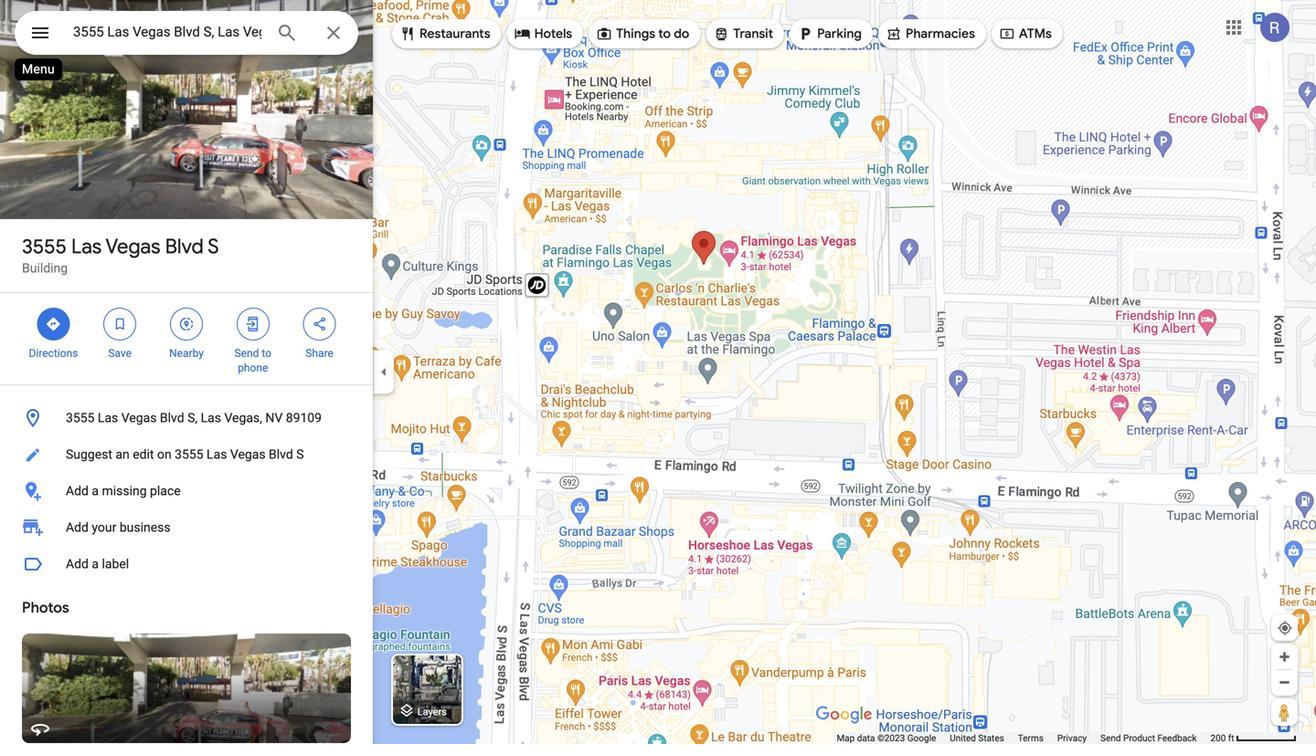 Task type: vqa. For each thing, say whether or not it's contained in the screenshot.
Terms Button
yes



Task type: describe. For each thing, give the bounding box(es) containing it.
google
[[907, 734, 936, 744]]

blvd for s
[[165, 234, 204, 260]]

add a label button
[[0, 547, 373, 583]]

zoom out image
[[1278, 676, 1292, 690]]

 things to do
[[596, 24, 689, 44]]

states
[[978, 734, 1004, 744]]


[[596, 24, 613, 44]]

ft
[[1228, 734, 1234, 744]]

do
[[674, 26, 689, 42]]

3555 las vegas blvd s building
[[22, 234, 219, 276]]

to inside send to phone
[[262, 347, 271, 360]]

privacy button
[[1057, 733, 1087, 745]]


[[797, 24, 814, 44]]

building
[[22, 261, 68, 276]]

on
[[157, 447, 172, 462]]


[[112, 314, 128, 335]]

google account: ruby anderson  
(rubyanndersson@gmail.com) image
[[1260, 13, 1290, 42]]

suggest an edit on 3555 las vegas blvd s button
[[0, 437, 373, 473]]

send to phone
[[234, 347, 271, 375]]

google maps element
[[0, 0, 1316, 745]]

data
[[857, 734, 875, 744]]

feedback
[[1158, 734, 1197, 744]]

collapse side panel image
[[374, 362, 394, 383]]

200
[[1211, 734, 1226, 744]]

layers
[[417, 707, 447, 718]]

las inside 3555 las vegas blvd s building
[[71, 234, 102, 260]]

label
[[102, 557, 129, 572]]

product
[[1123, 734, 1155, 744]]

place
[[150, 484, 181, 499]]

show street view coverage image
[[1271, 699, 1298, 727]]

3555 for s
[[22, 234, 67, 260]]

directions
[[29, 347, 78, 360]]

a for missing
[[92, 484, 99, 499]]

pharmacies
[[906, 26, 975, 42]]

your
[[92, 521, 116, 536]]

send product feedback button
[[1101, 733, 1197, 745]]

things
[[616, 26, 655, 42]]

 restaurants
[[399, 24, 491, 44]]

show your location image
[[1277, 621, 1293, 637]]

suggest
[[66, 447, 112, 462]]

add for add a missing place
[[66, 484, 89, 499]]

missing
[[102, 484, 147, 499]]

terms button
[[1018, 733, 1044, 745]]

restaurants
[[420, 26, 491, 42]]

s inside 3555 las vegas blvd s building
[[208, 234, 219, 260]]

200 ft button
[[1211, 734, 1297, 744]]

3555 for s,
[[66, 411, 95, 426]]

 transit
[[713, 24, 773, 44]]

send product feedback
[[1101, 734, 1197, 744]]

2 vertical spatial vegas
[[230, 447, 266, 462]]

blvd inside suggest an edit on 3555 las vegas blvd s button
[[269, 447, 293, 462]]


[[29, 20, 51, 46]]

add for add a label
[[66, 557, 89, 572]]

edit
[[133, 447, 154, 462]]

add a missing place
[[66, 484, 181, 499]]

vegas for s
[[106, 234, 160, 260]]

add a missing place button
[[0, 473, 373, 510]]

add your business link
[[0, 510, 373, 547]]


[[45, 314, 62, 335]]

3555 las vegas blvd s, las vegas, nv 89109 button
[[0, 400, 373, 437]]


[[886, 24, 902, 44]]

hotels
[[534, 26, 572, 42]]



Task type: locate. For each thing, give the bounding box(es) containing it.
blvd
[[165, 234, 204, 260], [160, 411, 184, 426], [269, 447, 293, 462]]

vegas down the vegas,
[[230, 447, 266, 462]]

send inside button
[[1101, 734, 1121, 744]]

1 horizontal spatial s
[[296, 447, 304, 462]]


[[713, 24, 730, 44]]

to
[[658, 26, 671, 42], [262, 347, 271, 360]]

0 horizontal spatial send
[[234, 347, 259, 360]]

send inside send to phone
[[234, 347, 259, 360]]

3555 up suggest
[[66, 411, 95, 426]]

a for label
[[92, 557, 99, 572]]

save
[[108, 347, 132, 360]]

send for send product feedback
[[1101, 734, 1121, 744]]

3555
[[22, 234, 67, 260], [66, 411, 95, 426], [175, 447, 203, 462]]

a left the label
[[92, 557, 99, 572]]

to left do
[[658, 26, 671, 42]]

las
[[71, 234, 102, 260], [98, 411, 118, 426], [201, 411, 221, 426], [207, 447, 227, 462]]

send up phone
[[234, 347, 259, 360]]

 hotels
[[514, 24, 572, 44]]

add your business
[[66, 521, 171, 536]]

None field
[[73, 21, 261, 43]]

1 a from the top
[[92, 484, 99, 499]]

send left product
[[1101, 734, 1121, 744]]

1 horizontal spatial send
[[1101, 734, 1121, 744]]

add left the label
[[66, 557, 89, 572]]

an
[[116, 447, 130, 462]]

add a label
[[66, 557, 129, 572]]

0 vertical spatial 3555
[[22, 234, 67, 260]]

 button
[[15, 11, 66, 58]]

vegas for s,
[[121, 411, 157, 426]]

89109
[[286, 411, 322, 426]]

2 vertical spatial blvd
[[269, 447, 293, 462]]

©2023
[[877, 734, 905, 744]]

to inside  things to do
[[658, 26, 671, 42]]

0 vertical spatial a
[[92, 484, 99, 499]]

a
[[92, 484, 99, 499], [92, 557, 99, 572]]

2 add from the top
[[66, 521, 89, 536]]

blvd inside 3555 las vegas blvd s building
[[165, 234, 204, 260]]

blvd left s,
[[160, 411, 184, 426]]

3555 up building
[[22, 234, 67, 260]]

3555 las vegas blvd s main content
[[0, 0, 373, 745]]

blvd inside 3555 las vegas blvd s, las vegas, nv 89109 button
[[160, 411, 184, 426]]

vegas,
[[224, 411, 262, 426]]

3555 las vegas blvd s, las vegas, nv 89109
[[66, 411, 322, 426]]

add down suggest
[[66, 484, 89, 499]]

none field inside 3555 las vegas blvd s, las vegas, nv 89109 field
[[73, 21, 261, 43]]

0 vertical spatial to
[[658, 26, 671, 42]]

footer containing map data ©2023 google
[[837, 733, 1211, 745]]

s,
[[187, 411, 198, 426]]

2 a from the top
[[92, 557, 99, 572]]

add for add your business
[[66, 521, 89, 536]]

nv
[[265, 411, 283, 426]]

blvd down nv at the left bottom of the page
[[269, 447, 293, 462]]

 pharmacies
[[886, 24, 975, 44]]

1 add from the top
[[66, 484, 89, 499]]

0 vertical spatial vegas
[[106, 234, 160, 260]]

add left your
[[66, 521, 89, 536]]

vegas up 
[[106, 234, 160, 260]]

vegas
[[106, 234, 160, 260], [121, 411, 157, 426], [230, 447, 266, 462]]


[[245, 314, 261, 335]]

 search field
[[15, 11, 358, 58]]

vegas inside 3555 las vegas blvd s building
[[106, 234, 160, 260]]

3555 inside suggest an edit on 3555 las vegas blvd s button
[[175, 447, 203, 462]]

parking
[[817, 26, 862, 42]]

0 horizontal spatial s
[[208, 234, 219, 260]]

200 ft
[[1211, 734, 1234, 744]]

united states button
[[950, 733, 1004, 745]]

 atms
[[999, 24, 1052, 44]]

map
[[837, 734, 855, 744]]

1 vertical spatial s
[[296, 447, 304, 462]]

a left missing
[[92, 484, 99, 499]]

1 vertical spatial add
[[66, 521, 89, 536]]


[[399, 24, 416, 44]]

0 vertical spatial send
[[234, 347, 259, 360]]

to up phone
[[262, 347, 271, 360]]


[[999, 24, 1015, 44]]

1 vertical spatial blvd
[[160, 411, 184, 426]]

2 vertical spatial add
[[66, 557, 89, 572]]

0 vertical spatial s
[[208, 234, 219, 260]]

1 vertical spatial vegas
[[121, 411, 157, 426]]

1 vertical spatial 3555
[[66, 411, 95, 426]]

united states
[[950, 734, 1004, 744]]

zoom in image
[[1278, 651, 1292, 664]]

s inside button
[[296, 447, 304, 462]]

photos
[[22, 599, 69, 618]]

0 horizontal spatial to
[[262, 347, 271, 360]]

3555 Las Vegas Blvd S, Las Vegas, NV 89109 field
[[15, 11, 358, 55]]


[[178, 314, 195, 335]]

1 horizontal spatial to
[[658, 26, 671, 42]]

 parking
[[797, 24, 862, 44]]

3555 right on
[[175, 447, 203, 462]]

send for send to phone
[[234, 347, 259, 360]]

0 vertical spatial add
[[66, 484, 89, 499]]

3555 inside 3555 las vegas blvd s, las vegas, nv 89109 button
[[66, 411, 95, 426]]

1 vertical spatial send
[[1101, 734, 1121, 744]]

terms
[[1018, 734, 1044, 744]]

actions for 3555 las vegas blvd s region
[[0, 293, 373, 385]]

1 vertical spatial a
[[92, 557, 99, 572]]

share
[[306, 347, 333, 360]]

footer inside "google maps" element
[[837, 733, 1211, 745]]

blvd up 
[[165, 234, 204, 260]]

transit
[[733, 26, 773, 42]]

nearby
[[169, 347, 204, 360]]

united
[[950, 734, 976, 744]]

3555 inside 3555 las vegas blvd s building
[[22, 234, 67, 260]]

suggest an edit on 3555 las vegas blvd s
[[66, 447, 304, 462]]

s
[[208, 234, 219, 260], [296, 447, 304, 462]]

privacy
[[1057, 734, 1087, 744]]

business
[[120, 521, 171, 536]]

a inside add a missing place button
[[92, 484, 99, 499]]

blvd for s,
[[160, 411, 184, 426]]

send
[[234, 347, 259, 360], [1101, 734, 1121, 744]]

map data ©2023 google
[[837, 734, 936, 744]]


[[514, 24, 531, 44]]

3 add from the top
[[66, 557, 89, 572]]

atms
[[1019, 26, 1052, 42]]

a inside add a label button
[[92, 557, 99, 572]]


[[311, 314, 328, 335]]

0 vertical spatial blvd
[[165, 234, 204, 260]]

add
[[66, 484, 89, 499], [66, 521, 89, 536], [66, 557, 89, 572]]

vegas up edit
[[121, 411, 157, 426]]

2 vertical spatial 3555
[[175, 447, 203, 462]]

1 vertical spatial to
[[262, 347, 271, 360]]

phone
[[238, 362, 268, 375]]

footer
[[837, 733, 1211, 745]]



